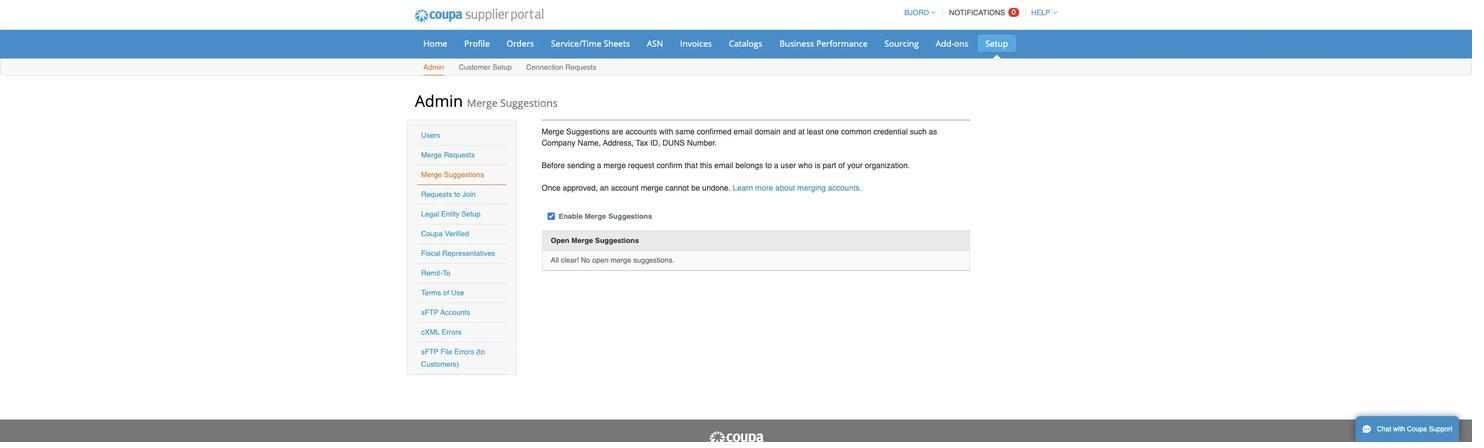 Task type: vqa. For each thing, say whether or not it's contained in the screenshot.
In light, we walk. text field
no



Task type: describe. For each thing, give the bounding box(es) containing it.
with inside 'button'
[[1393, 426, 1405, 434]]

0 horizontal spatial to
[[454, 190, 460, 199]]

sourcing
[[884, 38, 919, 49]]

suggestions up join
[[444, 171, 484, 179]]

as
[[929, 127, 937, 136]]

address,
[[603, 139, 634, 148]]

users
[[421, 131, 440, 140]]

2 vertical spatial setup
[[461, 210, 481, 219]]

open
[[592, 256, 608, 265]]

coupa inside chat with coupa support 'button'
[[1407, 426, 1427, 434]]

terms
[[421, 289, 441, 297]]

service/time sheets link
[[544, 35, 637, 52]]

chat with coupa support
[[1377, 426, 1452, 434]]

1 horizontal spatial of
[[838, 161, 845, 170]]

terms of use
[[421, 289, 464, 297]]

remit-to link
[[421, 269, 450, 278]]

navigation containing notifications 0
[[899, 2, 1057, 24]]

your
[[847, 161, 863, 170]]

accounts.
[[828, 184, 862, 193]]

entity
[[441, 210, 459, 219]]

suggestions inside the merge suggestions are accounts with same confirmed email domain and at least one common credential such as company name, address, tax id, duns number.
[[566, 127, 610, 136]]

business
[[779, 38, 814, 49]]

accounts
[[625, 127, 657, 136]]

to
[[443, 269, 450, 278]]

merge requests
[[421, 151, 475, 159]]

an
[[600, 184, 609, 193]]

suggestions for open
[[595, 236, 639, 245]]

verified
[[445, 230, 469, 238]]

cannot
[[665, 184, 689, 193]]

0 vertical spatial coupa
[[421, 230, 443, 238]]

sftp for sftp accounts
[[421, 309, 439, 317]]

suggestions for admin
[[500, 96, 558, 110]]

undone.
[[702, 184, 731, 193]]

connection requests link
[[526, 61, 597, 75]]

merge down users
[[421, 151, 442, 159]]

about
[[775, 184, 795, 193]]

0 vertical spatial to
[[765, 161, 772, 170]]

merge for account
[[641, 184, 663, 193]]

number.
[[687, 139, 717, 148]]

confirm
[[657, 161, 682, 170]]

requests for merge requests
[[444, 151, 475, 159]]

merge for open
[[611, 256, 631, 265]]

admin merge suggestions
[[415, 90, 558, 112]]

enable
[[559, 212, 583, 221]]

cxml errors
[[421, 328, 462, 337]]

notifications 0
[[949, 8, 1016, 17]]

1 vertical spatial email
[[714, 161, 733, 170]]

accounts
[[440, 309, 470, 317]]

notifications
[[949, 8, 1005, 17]]

fiscal representatives link
[[421, 250, 495, 258]]

request
[[628, 161, 654, 170]]

chat with coupa support button
[[1355, 417, 1459, 443]]

and
[[783, 127, 796, 136]]

be
[[691, 184, 700, 193]]

chat
[[1377, 426, 1391, 434]]

add-ons
[[936, 38, 968, 49]]

0 vertical spatial setup
[[985, 38, 1008, 49]]

sourcing link
[[877, 35, 926, 52]]

fiscal
[[421, 250, 440, 258]]

confirmed
[[697, 127, 731, 136]]

remit-
[[421, 269, 443, 278]]

2 vertical spatial requests
[[421, 190, 452, 199]]

sftp file errors (to customers) link
[[421, 348, 485, 369]]

open
[[551, 236, 569, 245]]

coupa verified link
[[421, 230, 469, 238]]

id,
[[650, 139, 660, 148]]

bjord
[[904, 8, 929, 17]]

customer setup
[[459, 63, 512, 72]]

who
[[798, 161, 813, 170]]

email inside the merge suggestions are accounts with same confirmed email domain and at least one common credential such as company name, address, tax id, duns number.
[[734, 127, 753, 136]]

more
[[755, 184, 773, 193]]

sheets
[[604, 38, 630, 49]]

legal
[[421, 210, 439, 219]]

representatives
[[442, 250, 495, 258]]

asn
[[647, 38, 663, 49]]

sftp for sftp file errors (to customers)
[[421, 348, 439, 357]]

account
[[611, 184, 639, 193]]

users link
[[421, 131, 440, 140]]

home
[[423, 38, 447, 49]]

catalogs
[[729, 38, 762, 49]]

once
[[542, 184, 561, 193]]

clear!
[[561, 256, 579, 265]]

file
[[440, 348, 452, 357]]

one
[[826, 127, 839, 136]]

this
[[700, 161, 712, 170]]

company
[[542, 139, 575, 148]]

0 vertical spatial coupa supplier portal image
[[406, 2, 552, 30]]



Task type: locate. For each thing, give the bounding box(es) containing it.
name,
[[578, 139, 601, 148]]

0 vertical spatial sftp
[[421, 309, 439, 317]]

1 vertical spatial setup
[[492, 63, 512, 72]]

1 vertical spatial errors
[[454, 348, 474, 357]]

1 vertical spatial coupa
[[1407, 426, 1427, 434]]

suggestions for enable
[[608, 212, 652, 221]]

a
[[597, 161, 601, 170], [774, 161, 778, 170]]

requests down service/time
[[565, 63, 596, 72]]

ons
[[954, 38, 968, 49]]

of right the part
[[838, 161, 845, 170]]

navigation
[[899, 2, 1057, 24]]

service/time sheets
[[551, 38, 630, 49]]

performance
[[816, 38, 868, 49]]

1 vertical spatial with
[[1393, 426, 1405, 434]]

1 sftp from the top
[[421, 309, 439, 317]]

a right sending
[[597, 161, 601, 170]]

bjord link
[[899, 8, 936, 17]]

1 vertical spatial of
[[443, 289, 449, 297]]

requests up the legal
[[421, 190, 452, 199]]

with inside the merge suggestions are accounts with same confirmed email domain and at least one common credential such as company name, address, tax id, duns number.
[[659, 127, 673, 136]]

sending
[[567, 161, 595, 170]]

cxml
[[421, 328, 440, 337]]

coupa
[[421, 230, 443, 238], [1407, 426, 1427, 434]]

sftp inside the sftp file errors (to customers)
[[421, 348, 439, 357]]

suggestions up name,
[[566, 127, 610, 136]]

fiscal representatives
[[421, 250, 495, 258]]

support
[[1429, 426, 1452, 434]]

with right chat
[[1393, 426, 1405, 434]]

0 horizontal spatial email
[[714, 161, 733, 170]]

learn
[[733, 184, 753, 193]]

1 horizontal spatial email
[[734, 127, 753, 136]]

to left join
[[454, 190, 460, 199]]

duns
[[662, 139, 685, 148]]

0
[[1012, 8, 1016, 16]]

admin for admin
[[423, 63, 444, 72]]

0 vertical spatial email
[[734, 127, 753, 136]]

customer
[[459, 63, 490, 72]]

sftp accounts link
[[421, 309, 470, 317]]

requests up merge suggestions
[[444, 151, 475, 159]]

1 horizontal spatial setup
[[492, 63, 512, 72]]

0 vertical spatial requests
[[565, 63, 596, 72]]

sftp accounts
[[421, 309, 470, 317]]

1 horizontal spatial to
[[765, 161, 772, 170]]

suggestions up all clear! no open merge suggestions.
[[595, 236, 639, 245]]

profile link
[[457, 35, 497, 52]]

cxml errors link
[[421, 328, 462, 337]]

coupa supplier portal image
[[406, 2, 552, 30], [708, 432, 764, 443]]

0 horizontal spatial coupa
[[421, 230, 443, 238]]

domain
[[755, 127, 781, 136]]

add-ons link
[[928, 35, 976, 52]]

same
[[675, 127, 695, 136]]

business performance link
[[772, 35, 875, 52]]

before
[[542, 161, 565, 170]]

merge up open merge suggestions
[[585, 212, 606, 221]]

join
[[462, 190, 476, 199]]

1 vertical spatial to
[[454, 190, 460, 199]]

1 vertical spatial coupa supplier portal image
[[708, 432, 764, 443]]

requests to join
[[421, 190, 476, 199]]

merging
[[797, 184, 826, 193]]

coupa up fiscal
[[421, 230, 443, 238]]

legal entity setup
[[421, 210, 481, 219]]

2 vertical spatial merge
[[611, 256, 631, 265]]

errors left the (to
[[454, 348, 474, 357]]

0 vertical spatial merge
[[603, 161, 626, 170]]

merge inside the merge suggestions are accounts with same confirmed email domain and at least one common credential such as company name, address, tax id, duns number.
[[542, 127, 564, 136]]

None checkbox
[[547, 213, 555, 220]]

once approved, an account merge cannot be undone. learn more about merging accounts.
[[542, 184, 862, 193]]

setup right customer
[[492, 63, 512, 72]]

admin for admin merge suggestions
[[415, 90, 463, 112]]

1 horizontal spatial with
[[1393, 426, 1405, 434]]

terms of use link
[[421, 289, 464, 297]]

customers)
[[421, 361, 459, 369]]

merge down request
[[641, 184, 663, 193]]

suggestions down connection
[[500, 96, 558, 110]]

orders link
[[499, 35, 541, 52]]

requests for connection requests
[[565, 63, 596, 72]]

errors
[[442, 328, 462, 337], [454, 348, 474, 357]]

use
[[451, 289, 464, 297]]

least
[[807, 127, 824, 136]]

that
[[685, 161, 698, 170]]

sftp up cxml
[[421, 309, 439, 317]]

credential
[[873, 127, 908, 136]]

a left user
[[774, 161, 778, 170]]

0 vertical spatial errors
[[442, 328, 462, 337]]

email right this
[[714, 161, 733, 170]]

1 horizontal spatial coupa
[[1407, 426, 1427, 434]]

coupa left support
[[1407, 426, 1427, 434]]

with up duns
[[659, 127, 673, 136]]

1 vertical spatial admin
[[415, 90, 463, 112]]

of
[[838, 161, 845, 170], [443, 289, 449, 297]]

1 horizontal spatial a
[[774, 161, 778, 170]]

1 vertical spatial merge
[[641, 184, 663, 193]]

errors inside the sftp file errors (to customers)
[[454, 348, 474, 357]]

0 horizontal spatial of
[[443, 289, 449, 297]]

to right belongs on the top
[[765, 161, 772, 170]]

merge down the customer setup link at the top left of page
[[467, 96, 498, 110]]

merge right open
[[611, 256, 631, 265]]

connection
[[526, 63, 563, 72]]

help
[[1031, 8, 1050, 17]]

errors down accounts
[[442, 328, 462, 337]]

suggestions down account
[[608, 212, 652, 221]]

asn link
[[640, 35, 671, 52]]

sftp up customers)
[[421, 348, 439, 357]]

0 horizontal spatial a
[[597, 161, 601, 170]]

tax
[[636, 139, 648, 148]]

2 horizontal spatial setup
[[985, 38, 1008, 49]]

setup down join
[[461, 210, 481, 219]]

of left 'use'
[[443, 289, 449, 297]]

orders
[[507, 38, 534, 49]]

common
[[841, 127, 871, 136]]

admin link
[[423, 61, 445, 75]]

merge up company
[[542, 127, 564, 136]]

at
[[798, 127, 805, 136]]

enable merge suggestions
[[559, 212, 652, 221]]

suggestions inside admin merge suggestions
[[500, 96, 558, 110]]

1 horizontal spatial coupa supplier portal image
[[708, 432, 764, 443]]

0 horizontal spatial with
[[659, 127, 673, 136]]

business performance
[[779, 38, 868, 49]]

2 a from the left
[[774, 161, 778, 170]]

1 a from the left
[[597, 161, 601, 170]]

remit-to
[[421, 269, 450, 278]]

is
[[815, 161, 820, 170]]

legal entity setup link
[[421, 210, 481, 219]]

merge requests link
[[421, 151, 475, 159]]

0 vertical spatial with
[[659, 127, 673, 136]]

setup down notifications 0
[[985, 38, 1008, 49]]

open merge suggestions
[[551, 236, 639, 245]]

home link
[[416, 35, 455, 52]]

1 vertical spatial sftp
[[421, 348, 439, 357]]

invoices link
[[673, 35, 719, 52]]

catalogs link
[[722, 35, 770, 52]]

2 sftp from the top
[[421, 348, 439, 357]]

0 vertical spatial of
[[838, 161, 845, 170]]

merge down merge requests
[[421, 171, 442, 179]]

merge up no
[[571, 236, 593, 245]]

merge down address,
[[603, 161, 626, 170]]

admin down 'admin' link
[[415, 90, 463, 112]]

merge suggestions link
[[421, 171, 484, 179]]

admin down home
[[423, 63, 444, 72]]

profile
[[464, 38, 490, 49]]

requests
[[565, 63, 596, 72], [444, 151, 475, 159], [421, 190, 452, 199]]

0 vertical spatial admin
[[423, 63, 444, 72]]

to
[[765, 161, 772, 170], [454, 190, 460, 199]]

email left 'domain'
[[734, 127, 753, 136]]

merge inside admin merge suggestions
[[467, 96, 498, 110]]

0 horizontal spatial coupa supplier portal image
[[406, 2, 552, 30]]

1 vertical spatial requests
[[444, 151, 475, 159]]

coupa verified
[[421, 230, 469, 238]]

such
[[910, 127, 927, 136]]

merge
[[467, 96, 498, 110], [542, 127, 564, 136], [421, 151, 442, 159], [421, 171, 442, 179], [585, 212, 606, 221], [571, 236, 593, 245]]

add-
[[936, 38, 954, 49]]

setup
[[985, 38, 1008, 49], [492, 63, 512, 72], [461, 210, 481, 219]]

0 horizontal spatial setup
[[461, 210, 481, 219]]

admin
[[423, 63, 444, 72], [415, 90, 463, 112]]

all
[[551, 256, 559, 265]]

suggestions.
[[633, 256, 674, 265]]

user
[[781, 161, 796, 170]]



